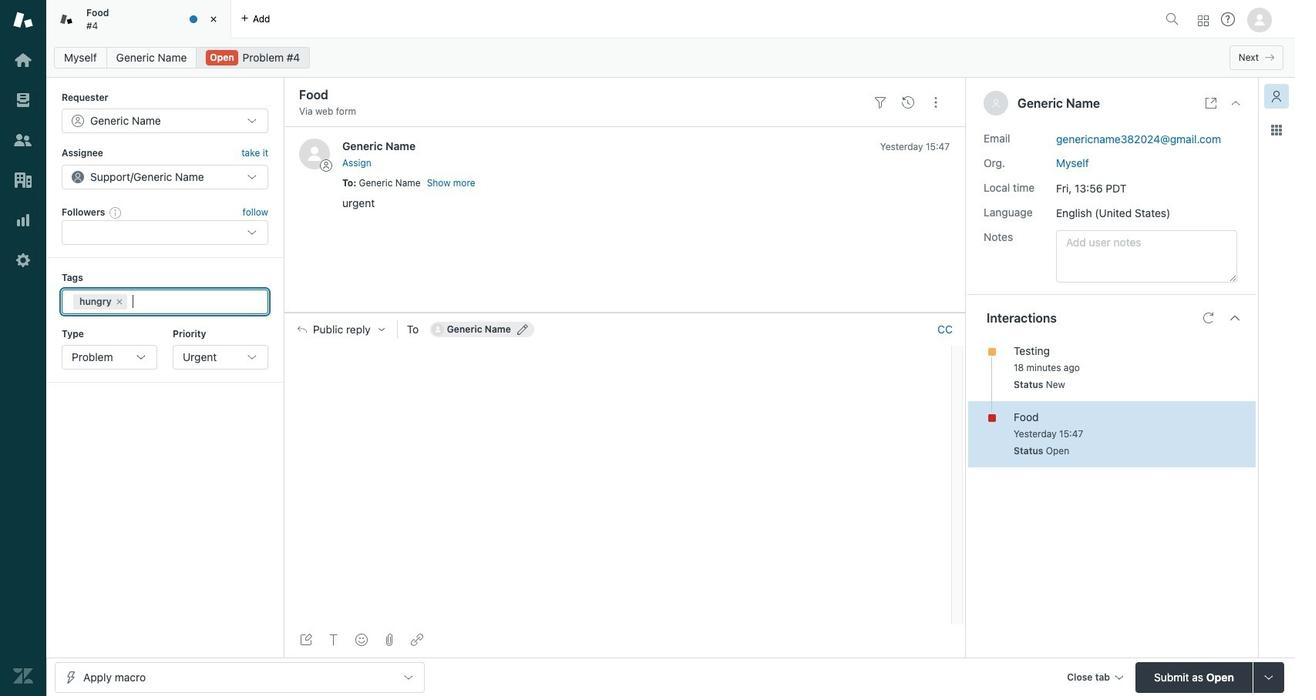 Task type: describe. For each thing, give the bounding box(es) containing it.
admin image
[[13, 251, 33, 271]]

view more details image
[[1205, 97, 1217, 109]]

get started image
[[13, 50, 33, 70]]

format text image
[[328, 635, 340, 647]]

remove image
[[115, 297, 124, 307]]

hide composer image
[[618, 307, 631, 319]]

edit user image
[[517, 324, 528, 335]]

user image
[[993, 100, 999, 108]]

customers image
[[13, 130, 33, 150]]

zendesk image
[[13, 667, 33, 687]]

insert emojis image
[[355, 635, 368, 647]]

avatar image
[[299, 139, 330, 170]]

draft mode image
[[300, 635, 312, 647]]

tabs tab list
[[46, 0, 1160, 39]]

get help image
[[1221, 12, 1235, 26]]



Task type: vqa. For each thing, say whether or not it's contained in the screenshot.
arrow down icon
no



Task type: locate. For each thing, give the bounding box(es) containing it.
close image
[[1230, 97, 1242, 109]]

main element
[[0, 0, 46, 697]]

ticket actions image
[[930, 96, 942, 108]]

Yesterday 15:47 text field
[[1014, 428, 1083, 440]]

views image
[[13, 90, 33, 110]]

reporting image
[[13, 210, 33, 231]]

tab
[[46, 0, 231, 39]]

info on adding followers image
[[110, 207, 122, 219]]

add attachment image
[[383, 635, 396, 647]]

apps image
[[1271, 124, 1283, 136]]

None field
[[130, 294, 254, 310]]

filter image
[[874, 96, 887, 108]]

zendesk products image
[[1198, 15, 1209, 26]]

18 minutes ago text field
[[1014, 362, 1080, 374]]

add link (cmd k) image
[[411, 635, 423, 647]]

close image
[[206, 12, 221, 27]]

zendesk support image
[[13, 10, 33, 30]]

user image
[[992, 99, 1001, 108]]

Add user notes text field
[[1056, 230, 1237, 283]]

events image
[[902, 96, 914, 108]]

Yesterday 15:47 text field
[[880, 141, 950, 153]]

genericname382024@gmail.com image
[[432, 324, 444, 336]]

customer context image
[[1271, 90, 1283, 103]]

organizations image
[[13, 170, 33, 190]]

Subject field
[[296, 86, 864, 104]]

secondary element
[[46, 42, 1295, 73]]



